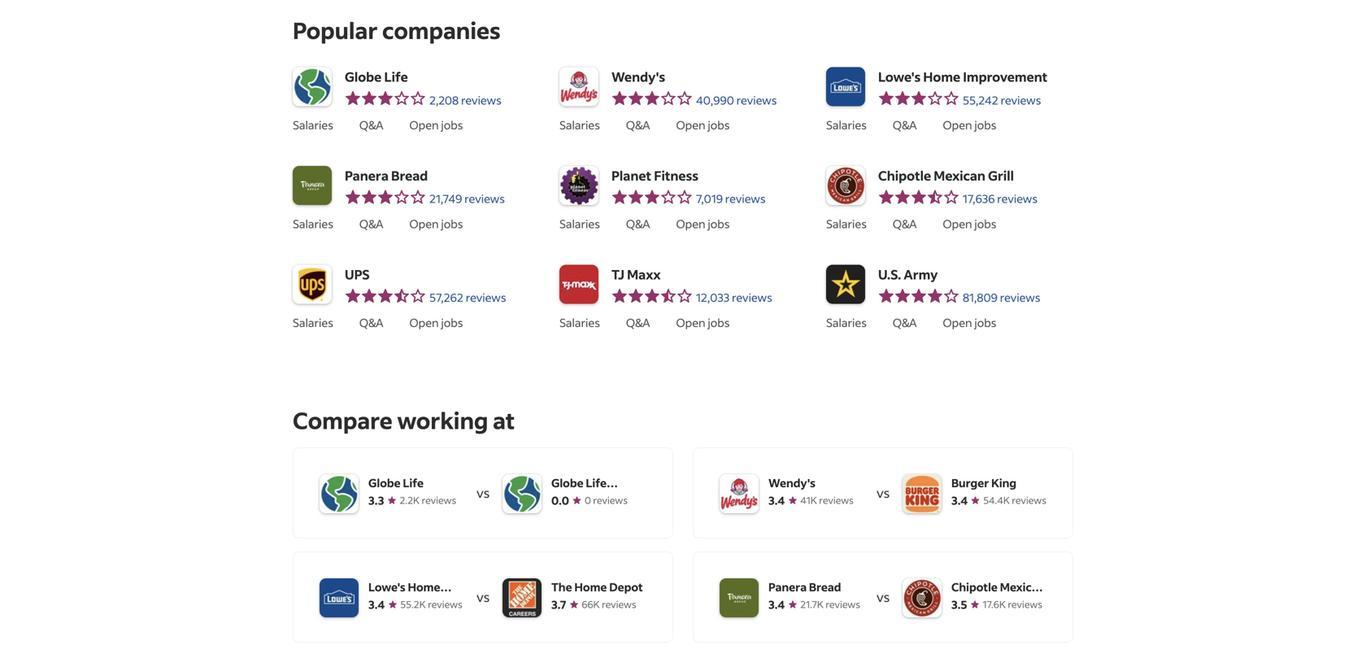 Task type: vqa. For each thing, say whether or not it's contained in the screenshot.
We have Outstanding opportunities for LMT's to EARN At Zen Massage Cornelius and Huntersville! Best Earning Opportunities are Friday-Saturday-Sunday; also…'s the apply
no



Task type: describe. For each thing, give the bounding box(es) containing it.
reviews for 17.6k reviews
[[1008, 598, 1043, 611]]

q&a link for ups
[[359, 315, 384, 330]]

2.2k reviews
[[400, 494, 456, 506]]

at
[[493, 405, 515, 435]]

open jobs link for tj maxx
[[676, 315, 730, 330]]

1 vertical spatial panera bread
[[769, 579, 842, 594]]

the home depot
[[551, 579, 643, 594]]

54.4k reviews
[[984, 494, 1047, 506]]

17.6k
[[983, 598, 1006, 611]]

vs for globe life
[[477, 484, 490, 501]]

21,749 reviews
[[430, 191, 505, 206]]

40,990 reviews
[[696, 93, 777, 107]]

jobs for u.s. army
[[975, 315, 997, 330]]

66k
[[582, 598, 600, 611]]

reviews for 0 reviews
[[593, 494, 628, 506]]

0 vertical spatial life
[[384, 68, 408, 85]]

57,262 reviews
[[430, 290, 506, 305]]

7,019 reviews link
[[612, 189, 807, 209]]

1 horizontal spatial mexican
[[1000, 579, 1046, 594]]

66k reviews
[[582, 598, 637, 611]]

21.7k
[[801, 598, 824, 611]]

1 horizontal spatial panera
[[769, 579, 807, 594]]

chipotle mexican grill link
[[879, 166, 1074, 185]]

q&a for lowe's home improvement
[[893, 118, 917, 132]]

open jobs link for chipotle mexican grill
[[943, 216, 997, 231]]

2.2k
[[400, 494, 420, 506]]

planet fitness
[[612, 167, 699, 184]]

open jobs for globe life
[[410, 118, 463, 132]]

open jobs link for panera bread
[[410, 216, 463, 231]]

compare
[[293, 405, 393, 435]]

3.4 for wendy's
[[769, 493, 785, 507]]

open for wendy's
[[676, 118, 706, 132]]

3.4 for panera bread
[[769, 597, 785, 612]]

companies
[[382, 16, 501, 45]]

reviews for 40,990 reviews
[[737, 93, 777, 107]]

open jobs for wendy's
[[676, 118, 730, 132]]

3.4 for lowe's home improvement
[[369, 597, 385, 612]]

55,242
[[963, 93, 999, 107]]

jobs for panera bread
[[441, 216, 463, 231]]

55.2k
[[400, 598, 426, 611]]

open jobs for u.s. army
[[943, 315, 997, 330]]

41k
[[801, 494, 817, 506]]

open jobs for lowe's home improvement
[[943, 118, 997, 132]]

1 vertical spatial lowe's home improvement
[[369, 579, 442, 611]]

q&a for ups
[[359, 315, 384, 330]]

the
[[551, 579, 572, 594]]

17,636 reviews
[[963, 191, 1038, 206]]

lowe's home improvement link
[[879, 67, 1074, 87]]

2,208 reviews
[[430, 93, 502, 107]]

q&a link for u.s. army
[[893, 315, 917, 330]]

open jobs for chipotle mexican grill
[[943, 216, 997, 231]]

jobs for globe life
[[441, 118, 463, 132]]

open for planet fitness
[[676, 216, 706, 231]]

vs for wendy's
[[877, 484, 890, 501]]

salaries link for lowe's home improvement
[[826, 118, 867, 133]]

81,809
[[963, 290, 998, 305]]

popular
[[293, 16, 378, 45]]

tj
[[612, 266, 625, 283]]

vs for panera bread
[[877, 588, 890, 605]]

3.7
[[551, 597, 566, 612]]

salaries link for globe life
[[293, 118, 333, 133]]

12,033
[[696, 290, 730, 305]]

open jobs link for wendy's
[[676, 118, 730, 133]]

salaries for globe life
[[293, 118, 333, 132]]

improvement inside lowe's home improvement link
[[963, 68, 1048, 85]]

21,749 reviews link
[[345, 189, 540, 209]]

salaries link for ups
[[293, 315, 333, 330]]

burger king
[[952, 475, 1017, 490]]

reviews for 17,636 reviews
[[998, 191, 1038, 206]]

open jobs link for globe life
[[410, 118, 463, 133]]

1 horizontal spatial wendy's
[[769, 475, 816, 490]]

q&a link for globe life
[[359, 118, 384, 133]]

popular companies
[[293, 16, 501, 45]]

q&a for planet fitness
[[626, 216, 650, 231]]

open jobs link for u.s. army
[[943, 315, 997, 330]]

q&a for wendy's
[[626, 118, 650, 132]]

home for 3.4
[[408, 579, 441, 594]]

q&a link for planet fitness
[[626, 216, 650, 231]]

jobs for planet fitness
[[708, 216, 730, 231]]

0 vertical spatial lowe's home improvement
[[879, 68, 1048, 85]]

54.4k
[[984, 494, 1010, 506]]

tj maxx
[[612, 266, 661, 283]]

0 vertical spatial globe life
[[345, 68, 408, 85]]

salaries for panera bread
[[293, 216, 333, 231]]

q&a link for panera bread
[[359, 216, 384, 231]]

21,749
[[430, 191, 462, 206]]

2,208 reviews link
[[345, 90, 540, 110]]

q&a for chipotle mexican grill
[[893, 216, 917, 231]]

open jobs link for ups
[[410, 315, 463, 330]]

q&a for panera bread
[[359, 216, 384, 231]]

maxx
[[627, 266, 661, 283]]

open for u.s. army
[[943, 315, 973, 330]]

2,208
[[430, 93, 459, 107]]

salaries for chipotle mexican grill
[[826, 216, 867, 231]]

salaries link for planet fitness
[[560, 216, 600, 231]]

12,033 reviews
[[696, 290, 773, 305]]

u.s. army link
[[879, 265, 1074, 284]]

reviews for 21.7k reviews
[[826, 598, 861, 611]]

jobs for wendy's
[[708, 118, 730, 132]]

planet
[[612, 167, 652, 184]]

king
[[992, 475, 1017, 490]]

jobs for ups
[[441, 315, 463, 330]]

0 horizontal spatial mexican
[[934, 167, 986, 184]]

salaries link for wendy's
[[560, 118, 600, 133]]

21.7k reviews
[[801, 598, 861, 611]]

burger
[[952, 475, 989, 490]]

17,636 reviews link
[[879, 189, 1074, 209]]

u.s. army
[[879, 266, 938, 283]]

jobs for chipotle mexican grill
[[975, 216, 997, 231]]

salaries link for panera bread
[[293, 216, 333, 231]]

81,809 reviews link
[[879, 287, 1074, 307]]

salaries link for chipotle mexican grill
[[826, 216, 867, 231]]

0
[[585, 494, 591, 506]]

0 vertical spatial lowe's
[[879, 68, 921, 85]]

0 horizontal spatial bread
[[391, 167, 428, 184]]



Task type: locate. For each thing, give the bounding box(es) containing it.
home up '55,242 reviews' link
[[924, 68, 961, 85]]

lowe's
[[879, 68, 921, 85], [369, 579, 406, 594]]

0 horizontal spatial home
[[408, 579, 441, 594]]

jobs down 12,033
[[708, 315, 730, 330]]

globe life link
[[345, 67, 540, 87]]

reviews right 2,208
[[461, 93, 502, 107]]

reviews for 81,809 reviews
[[1000, 290, 1041, 305]]

home
[[924, 68, 961, 85], [408, 579, 441, 594], [575, 579, 607, 594]]

reviews right '7,019'
[[725, 191, 766, 206]]

globe
[[345, 68, 382, 85], [369, 475, 401, 490]]

reviews right 21.7k at the right bottom of page
[[826, 598, 861, 611]]

q&a link down '55,242 reviews' link
[[893, 118, 917, 133]]

q&a link for tj maxx
[[626, 315, 650, 330]]

reviews for 12,033 reviews
[[732, 290, 773, 305]]

open jobs for panera bread
[[410, 216, 463, 231]]

panera bread link
[[345, 166, 540, 185]]

1 vertical spatial wendy's
[[769, 475, 816, 490]]

0 vertical spatial grill
[[988, 167, 1014, 184]]

mexican up 17.6k reviews
[[1000, 579, 1046, 594]]

jobs down 2,208
[[441, 118, 463, 132]]

open jobs link down '55,242 reviews' link
[[943, 118, 997, 133]]

grill up 17,636 reviews
[[988, 167, 1014, 184]]

3.3
[[369, 493, 384, 507]]

reviews for 66k reviews
[[602, 598, 637, 611]]

q&a down '55,242 reviews' link
[[893, 118, 917, 132]]

q&a link
[[359, 118, 384, 133], [626, 118, 650, 133], [893, 118, 917, 133], [359, 216, 384, 231], [626, 216, 650, 231], [893, 216, 917, 231], [359, 315, 384, 330], [626, 315, 650, 330], [893, 315, 917, 330]]

3.4 down the burger
[[952, 493, 968, 507]]

1 vertical spatial chipotle
[[952, 579, 998, 594]]

reviews for 7,019 reviews
[[725, 191, 766, 206]]

open jobs link
[[410, 118, 463, 133], [676, 118, 730, 133], [943, 118, 997, 133], [410, 216, 463, 231], [676, 216, 730, 231], [943, 216, 997, 231], [410, 315, 463, 330], [676, 315, 730, 330], [943, 315, 997, 330]]

open jobs link down 2,208 reviews link
[[410, 118, 463, 133]]

reviews for 55.2k reviews
[[428, 598, 463, 611]]

3.4 left 55.2k at the bottom of the page
[[369, 597, 385, 612]]

7,019
[[696, 191, 723, 206]]

open down 57,262 reviews link
[[410, 315, 439, 330]]

reviews for 2,208 reviews
[[461, 93, 502, 107]]

reviews right 17,636
[[998, 191, 1038, 206]]

open jobs down 17,636 reviews "link"
[[943, 216, 997, 231]]

reviews right 17.6k
[[1008, 598, 1043, 611]]

globe life up 2.2k
[[369, 475, 424, 490]]

panera bread up 21,749 reviews link
[[345, 167, 428, 184]]

mexican
[[934, 167, 986, 184], [1000, 579, 1046, 594]]

81,809 reviews
[[963, 290, 1041, 305]]

1 horizontal spatial improvement
[[963, 68, 1048, 85]]

0 reviews
[[585, 494, 628, 506]]

salaries for ups
[[293, 315, 333, 330]]

0 horizontal spatial panera bread
[[345, 167, 428, 184]]

q&a link up planet
[[626, 118, 650, 133]]

salaries
[[293, 118, 333, 132], [560, 118, 600, 132], [826, 118, 867, 132], [293, 216, 333, 231], [560, 216, 600, 231], [826, 216, 867, 231], [293, 315, 333, 330], [560, 315, 600, 330], [826, 315, 867, 330]]

reviews right 12,033
[[732, 290, 773, 305]]

1 vertical spatial globe
[[369, 475, 401, 490]]

reviews right 81,809
[[1000, 290, 1041, 305]]

panera up 21.7k at the right bottom of page
[[769, 579, 807, 594]]

0 vertical spatial panera bread
[[345, 167, 428, 184]]

salaries link for tj maxx
[[560, 315, 600, 330]]

lowe's home improvement
[[879, 68, 1048, 85], [369, 579, 442, 611]]

salaries link for u.s. army
[[826, 315, 867, 330]]

open down 7,019 reviews link
[[676, 216, 706, 231]]

1 vertical spatial mexican
[[1000, 579, 1046, 594]]

reviews for 21,749 reviews
[[465, 191, 505, 206]]

0 horizontal spatial lowe's
[[369, 579, 406, 594]]

q&a up planet
[[626, 118, 650, 132]]

1 vertical spatial bread
[[809, 579, 842, 594]]

0 horizontal spatial panera
[[345, 167, 389, 184]]

0 vertical spatial panera
[[345, 167, 389, 184]]

1 vertical spatial lowe's
[[369, 579, 406, 594]]

57,262
[[430, 290, 464, 305]]

depot
[[609, 579, 643, 594]]

open jobs link down 57,262 reviews link
[[410, 315, 463, 330]]

1 vertical spatial chipotle mexican grill
[[952, 579, 1046, 611]]

0 vertical spatial improvement
[[963, 68, 1048, 85]]

open jobs for tj maxx
[[676, 315, 730, 330]]

1 vertical spatial grill
[[952, 597, 974, 611]]

improvement
[[963, 68, 1048, 85], [369, 597, 442, 611]]

55,242 reviews
[[963, 93, 1042, 107]]

vs right '55.2k reviews'
[[477, 588, 490, 605]]

open jobs for ups
[[410, 315, 463, 330]]

compare working at
[[293, 405, 515, 435]]

0 vertical spatial chipotle
[[879, 167, 932, 184]]

jobs for tj maxx
[[708, 315, 730, 330]]

salaries for u.s. army
[[826, 315, 867, 330]]

open down 2,208 reviews link
[[410, 118, 439, 132]]

reviews for 41k reviews
[[819, 494, 854, 506]]

ups link
[[345, 265, 540, 284]]

reviews for 2.2k reviews
[[422, 494, 456, 506]]

1 vertical spatial globe life
[[369, 475, 424, 490]]

globe up 3.3
[[369, 475, 401, 490]]

55.2k reviews
[[400, 598, 463, 611]]

2 horizontal spatial home
[[924, 68, 961, 85]]

jobs down '7,019'
[[708, 216, 730, 231]]

u.s.
[[879, 266, 902, 283]]

open jobs for planet fitness
[[676, 216, 730, 231]]

q&a link down 2,208 reviews link
[[359, 118, 384, 133]]

chipotle up 17,636 reviews "link"
[[879, 167, 932, 184]]

q&a link down planet
[[626, 216, 650, 231]]

open for globe life
[[410, 118, 439, 132]]

salaries link
[[293, 118, 333, 133], [560, 118, 600, 133], [826, 118, 867, 133], [293, 216, 333, 231], [560, 216, 600, 231], [826, 216, 867, 231], [293, 315, 333, 330], [560, 315, 600, 330], [826, 315, 867, 330]]

40,990
[[696, 93, 734, 107]]

57,262 reviews link
[[345, 287, 540, 307]]

q&a link for lowe's home improvement
[[893, 118, 917, 133]]

bread
[[391, 167, 428, 184], [809, 579, 842, 594]]

open jobs down 57,262 reviews link
[[410, 315, 463, 330]]

panera bread
[[345, 167, 428, 184], [769, 579, 842, 594]]

life up 2.2k
[[403, 475, 424, 490]]

0 horizontal spatial improvement
[[369, 597, 442, 611]]

1 vertical spatial life
[[403, 475, 424, 490]]

lowe's inside lowe's home improvement
[[369, 579, 406, 594]]

salaries for tj maxx
[[560, 315, 600, 330]]

open jobs link down 21,749 reviews link
[[410, 216, 463, 231]]

open jobs down 21,749 reviews link
[[410, 216, 463, 231]]

q&a up ups
[[359, 216, 384, 231]]

wendy's up the 40,990 reviews link
[[612, 68, 666, 85]]

jobs down 17,636
[[975, 216, 997, 231]]

open jobs link down the 40,990 reviews link
[[676, 118, 730, 133]]

17.6k reviews
[[983, 598, 1043, 611]]

tj maxx link
[[612, 265, 807, 284]]

q&a for tj maxx
[[626, 315, 650, 330]]

open jobs down 12,033 reviews link
[[676, 315, 730, 330]]

bread up 21.7k reviews
[[809, 579, 842, 594]]

grill left 17.6k
[[952, 597, 974, 611]]

mexican up 17,636 reviews "link"
[[934, 167, 986, 184]]

reviews
[[461, 93, 502, 107], [737, 93, 777, 107], [1001, 93, 1042, 107], [465, 191, 505, 206], [725, 191, 766, 206], [998, 191, 1038, 206], [466, 290, 506, 305], [732, 290, 773, 305], [1000, 290, 1041, 305], [422, 494, 456, 506], [593, 494, 628, 506], [819, 494, 854, 506], [1012, 494, 1047, 506], [428, 598, 463, 611], [602, 598, 637, 611], [826, 598, 861, 611], [1008, 598, 1043, 611]]

jobs down '40,990'
[[708, 118, 730, 132]]

reviews right the 21,749 in the left of the page
[[465, 191, 505, 206]]

reviews for 55,242 reviews
[[1001, 93, 1042, 107]]

open for tj maxx
[[676, 315, 706, 330]]

q&a link up u.s. army
[[893, 216, 917, 231]]

working
[[397, 405, 488, 435]]

0 vertical spatial wendy's
[[612, 68, 666, 85]]

panera up 21,749 reviews link
[[345, 167, 389, 184]]

reviews right 0
[[593, 494, 628, 506]]

fitness
[[654, 167, 699, 184]]

home for 3.7
[[575, 579, 607, 594]]

jobs
[[441, 118, 463, 132], [708, 118, 730, 132], [975, 118, 997, 132], [441, 216, 463, 231], [708, 216, 730, 231], [975, 216, 997, 231], [441, 315, 463, 330], [708, 315, 730, 330], [975, 315, 997, 330]]

open jobs link down 12,033 reviews link
[[676, 315, 730, 330]]

17,636
[[963, 191, 995, 206]]

wendy's link
[[612, 67, 807, 87]]

chipotle
[[879, 167, 932, 184], [952, 579, 998, 594]]

1 horizontal spatial chipotle
[[952, 579, 998, 594]]

1 horizontal spatial panera bread
[[769, 579, 842, 594]]

1 vertical spatial panera
[[769, 579, 807, 594]]

home up 66k
[[575, 579, 607, 594]]

1 horizontal spatial lowe's home improvement
[[879, 68, 1048, 85]]

1 horizontal spatial lowe's
[[879, 68, 921, 85]]

open jobs link down 81,809 reviews link
[[943, 315, 997, 330]]

grill
[[988, 167, 1014, 184], [952, 597, 974, 611]]

open down 12,033 reviews link
[[676, 315, 706, 330]]

q&a link for chipotle mexican grill
[[893, 216, 917, 231]]

reviews down king
[[1012, 494, 1047, 506]]

open jobs link down 17,636 reviews "link"
[[943, 216, 997, 231]]

7,019 reviews
[[696, 191, 766, 206]]

jobs for lowe's home improvement
[[975, 118, 997, 132]]

q&a link for wendy's
[[626, 118, 650, 133]]

55,242 reviews link
[[879, 90, 1074, 110]]

1 horizontal spatial home
[[575, 579, 607, 594]]

open jobs
[[410, 118, 463, 132], [676, 118, 730, 132], [943, 118, 997, 132], [410, 216, 463, 231], [676, 216, 730, 231], [943, 216, 997, 231], [410, 315, 463, 330], [676, 315, 730, 330], [943, 315, 997, 330]]

q&a
[[359, 118, 384, 132], [626, 118, 650, 132], [893, 118, 917, 132], [359, 216, 384, 231], [626, 216, 650, 231], [893, 216, 917, 231], [359, 315, 384, 330], [626, 315, 650, 330], [893, 315, 917, 330]]

salaries for lowe's home improvement
[[826, 118, 867, 132]]

open down 21,749 reviews link
[[410, 216, 439, 231]]

lowe's up 55.2k at the bottom of the page
[[369, 579, 406, 594]]

panera bread up 21.7k at the right bottom of page
[[769, 579, 842, 594]]

reviews right 41k
[[819, 494, 854, 506]]

reviews down depot
[[602, 598, 637, 611]]

q&a for globe life
[[359, 118, 384, 132]]

globe life down popular companies
[[345, 68, 408, 85]]

open jobs link down 7,019 reviews link
[[676, 216, 730, 231]]

0 horizontal spatial chipotle
[[879, 167, 932, 184]]

bread up 21,749 reviews link
[[391, 167, 428, 184]]

lowe's up '55,242 reviews' link
[[879, 68, 921, 85]]

0 horizontal spatial wendy's
[[612, 68, 666, 85]]

reviews for 54.4k reviews
[[1012, 494, 1047, 506]]

12,033 reviews link
[[612, 287, 807, 307]]

ups
[[345, 266, 370, 283]]

q&a link down tj maxx
[[626, 315, 650, 330]]

open down 17,636 reviews "link"
[[943, 216, 973, 231]]

41k reviews
[[801, 494, 854, 506]]

globe life
[[345, 68, 408, 85], [369, 475, 424, 490]]

0 vertical spatial mexican
[[934, 167, 986, 184]]

vs right 41k reviews
[[877, 484, 890, 501]]

q&a down tj maxx
[[626, 315, 650, 330]]

open jobs link for planet fitness
[[676, 216, 730, 231]]

q&a for u.s. army
[[893, 315, 917, 330]]

1 horizontal spatial grill
[[988, 167, 1014, 184]]

open jobs down 2,208 reviews link
[[410, 118, 463, 132]]

open jobs link for lowe's home improvement
[[943, 118, 997, 133]]

0 vertical spatial chipotle mexican grill
[[879, 167, 1014, 184]]

wendy's
[[612, 68, 666, 85], [769, 475, 816, 490]]

grill inside chipotle mexican grill
[[952, 597, 974, 611]]

chipotle up 3.5
[[952, 579, 998, 594]]

panera
[[345, 167, 389, 184], [769, 579, 807, 594]]

3.5
[[952, 597, 968, 612]]

salaries for wendy's
[[560, 118, 600, 132]]

0 horizontal spatial lowe's home improvement
[[369, 579, 442, 611]]

q&a link down ups
[[359, 315, 384, 330]]

reviews right 2.2k
[[422, 494, 456, 506]]

open jobs down '55,242 reviews' link
[[943, 118, 997, 132]]

open down '55,242 reviews' link
[[943, 118, 973, 132]]

q&a down u.s. army
[[893, 315, 917, 330]]

jobs down 57,262
[[441, 315, 463, 330]]

1 horizontal spatial bread
[[809, 579, 842, 594]]

planet fitness link
[[612, 166, 807, 185]]

home up '55.2k reviews'
[[408, 579, 441, 594]]

life down popular companies
[[384, 68, 408, 85]]

globe down popular
[[345, 68, 382, 85]]

vs
[[477, 484, 490, 501], [877, 484, 890, 501], [477, 588, 490, 605], [877, 588, 890, 605]]

open jobs down 81,809 reviews link
[[943, 315, 997, 330]]

q&a up u.s. army
[[893, 216, 917, 231]]

open for ups
[[410, 315, 439, 330]]

1 vertical spatial improvement
[[369, 597, 442, 611]]

jobs down 81,809
[[975, 315, 997, 330]]

open for chipotle mexican grill
[[943, 216, 973, 231]]

open jobs down 7,019 reviews link
[[676, 216, 730, 231]]

wendy's up 41k
[[769, 475, 816, 490]]

open for panera bread
[[410, 216, 439, 231]]

army
[[904, 266, 938, 283]]

3.4 left 41k
[[769, 493, 785, 507]]

reviews for 57,262 reviews
[[466, 290, 506, 305]]

salaries for planet fitness
[[560, 216, 600, 231]]

reviews right 57,262
[[466, 290, 506, 305]]

jobs down the 21,749 in the left of the page
[[441, 216, 463, 231]]

vs right 2.2k reviews at the left of page
[[477, 484, 490, 501]]

jobs down 55,242
[[975, 118, 997, 132]]

0.0
[[551, 493, 569, 507]]

reviews inside "link"
[[998, 191, 1038, 206]]

3.4 left 21.7k at the right bottom of page
[[769, 597, 785, 612]]

open down the 40,990 reviews link
[[676, 118, 706, 132]]

vs right 21.7k reviews
[[877, 588, 890, 605]]

0 vertical spatial globe
[[345, 68, 382, 85]]

q&a link up ups
[[359, 216, 384, 231]]

3.4
[[769, 493, 785, 507], [952, 493, 968, 507], [369, 597, 385, 612], [769, 597, 785, 612]]

q&a link down u.s. army
[[893, 315, 917, 330]]

open
[[410, 118, 439, 132], [676, 118, 706, 132], [943, 118, 973, 132], [410, 216, 439, 231], [676, 216, 706, 231], [943, 216, 973, 231], [410, 315, 439, 330], [676, 315, 706, 330], [943, 315, 973, 330]]

chipotle mexican grill
[[879, 167, 1014, 184], [952, 579, 1046, 611]]

3.4 for burger king
[[952, 493, 968, 507]]

open for lowe's home improvement
[[943, 118, 973, 132]]

0 horizontal spatial grill
[[952, 597, 974, 611]]

life
[[384, 68, 408, 85], [403, 475, 424, 490]]

open down 81,809 reviews link
[[943, 315, 973, 330]]

q&a down ups
[[359, 315, 384, 330]]

0 vertical spatial bread
[[391, 167, 428, 184]]

open jobs down the 40,990 reviews link
[[676, 118, 730, 132]]

vs for lowe's home improvement
[[477, 588, 490, 605]]

reviews right '40,990'
[[737, 93, 777, 107]]

40,990 reviews link
[[612, 90, 807, 110]]



